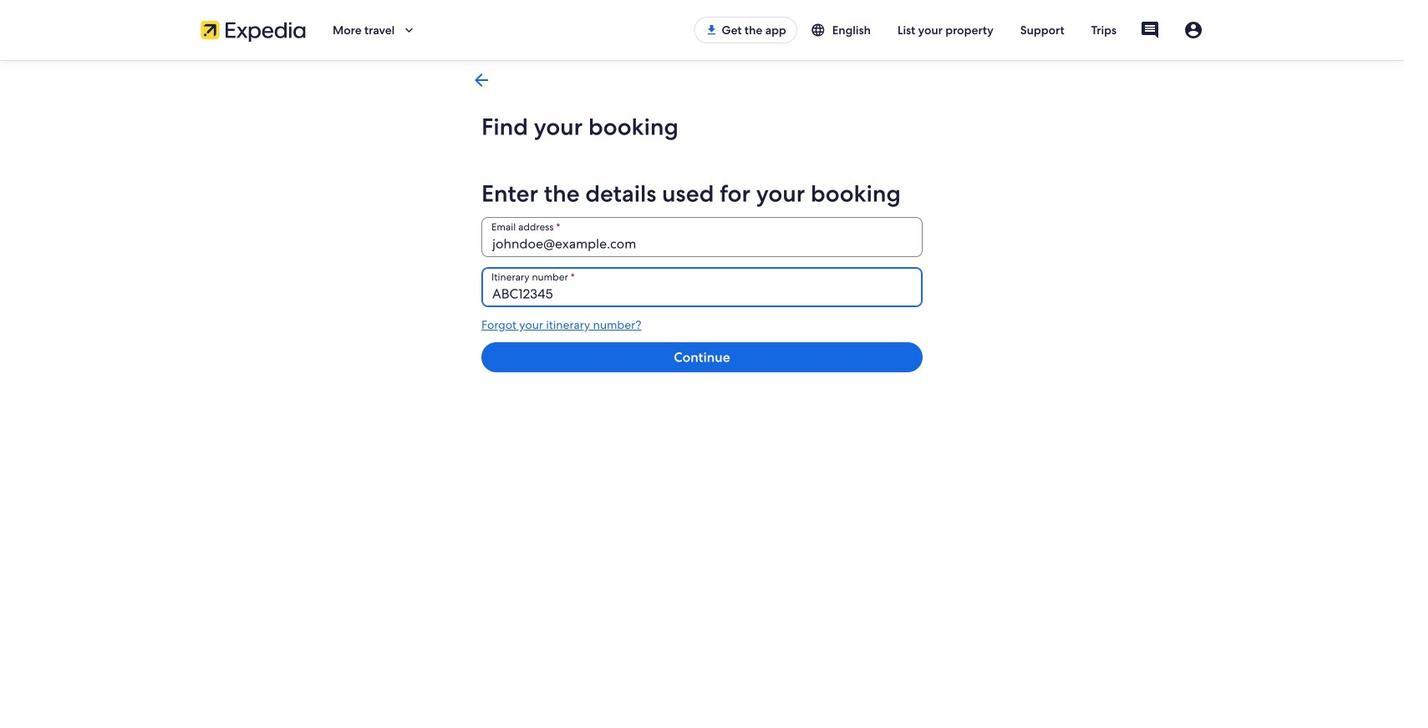 Task type: locate. For each thing, give the bounding box(es) containing it.
small image
[[811, 23, 826, 38]]

None text field
[[481, 217, 923, 257], [481, 267, 923, 308], [481, 217, 923, 257], [481, 267, 923, 308]]

expedia logo image
[[201, 18, 306, 42]]

greg image
[[1184, 20, 1204, 40]]

communication center icon image
[[1140, 20, 1160, 40]]



Task type: describe. For each thing, give the bounding box(es) containing it.
trailing image
[[401, 23, 416, 38]]

download the app button image
[[705, 23, 718, 37]]

navigates to your trips page image
[[471, 70, 491, 90]]

trips navigation
[[461, 60, 943, 100]]



Task type: vqa. For each thing, say whether or not it's contained in the screenshot.
small ICON
yes



